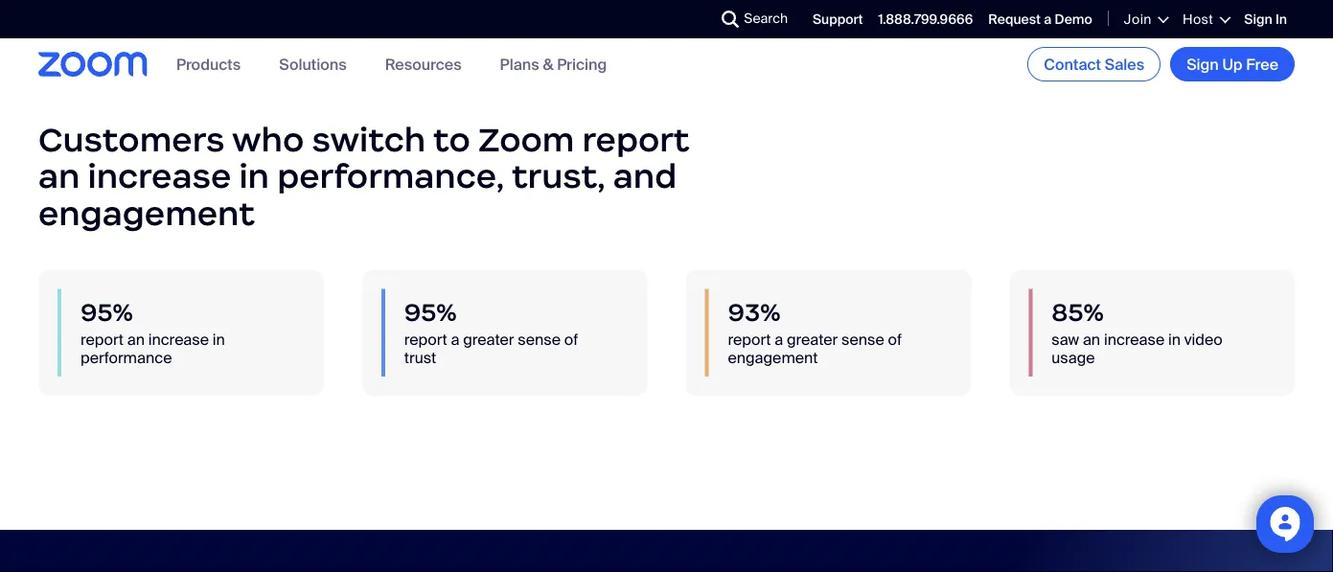 Task type: locate. For each thing, give the bounding box(es) containing it.
increase inside customers who switch to zoom report an increase in performance, trust, and engagement
[[88, 155, 231, 197]]

greater for 95%
[[463, 329, 514, 349]]

greater
[[463, 329, 514, 349], [787, 329, 838, 349]]

1.888.799.9666 link
[[879, 11, 973, 28]]

host
[[1183, 11, 1214, 28]]

95% inside 95% report an increase in performance
[[81, 297, 133, 328]]

1.888.799.9666
[[879, 11, 973, 28]]

1 greater from the left
[[463, 329, 514, 349]]

report for 95% report a greater sense of trust
[[404, 329, 447, 349]]

plans & pricing link
[[500, 54, 607, 74]]

0 horizontal spatial greater
[[463, 329, 514, 349]]

report inside 93% report a greater sense of engagement
[[728, 329, 771, 349]]

a down 93%
[[775, 329, 783, 349]]

products
[[176, 54, 241, 74]]

93%
[[728, 297, 781, 328]]

0 horizontal spatial a
[[451, 329, 460, 349]]

sales
[[1105, 54, 1145, 74]]

2 of from the left
[[888, 329, 902, 349]]

performance
[[81, 348, 172, 368]]

an for 85%
[[1083, 329, 1101, 349]]

support link
[[813, 11, 863, 28]]

sense
[[518, 329, 561, 349], [842, 329, 885, 349]]

sense for 95%
[[518, 329, 561, 349]]

and
[[613, 155, 677, 197]]

in inside 95% report an increase in performance
[[213, 329, 225, 349]]

increase
[[88, 155, 231, 197], [148, 329, 209, 349], [1104, 329, 1165, 349]]

engagement down customers
[[38, 192, 255, 234]]

1 horizontal spatial an
[[127, 329, 145, 349]]

report inside 95% report a greater sense of trust
[[404, 329, 447, 349]]

1 vertical spatial engagement
[[728, 348, 818, 368]]

a
[[1044, 11, 1052, 28], [451, 329, 460, 349], [775, 329, 783, 349]]

1 vertical spatial sign
[[1187, 54, 1219, 74]]

solutions button
[[279, 54, 347, 74]]

an inside customers who switch to zoom report an increase in performance, trust, and engagement
[[38, 155, 80, 197]]

0 horizontal spatial sense
[[518, 329, 561, 349]]

sign up free
[[1187, 54, 1279, 74]]

report inside customers who switch to zoom report an increase in performance, trust, and engagement
[[583, 118, 690, 160]]

0 horizontal spatial an
[[38, 155, 80, 197]]

95% for 95% report an increase in performance
[[81, 297, 133, 328]]

sign in link
[[1245, 11, 1288, 28]]

a inside 93% report a greater sense of engagement
[[775, 329, 783, 349]]

usage
[[1052, 348, 1095, 368]]

95% inside 95% report a greater sense of trust
[[404, 297, 457, 328]]

an
[[38, 155, 80, 197], [127, 329, 145, 349], [1083, 329, 1101, 349]]

2 horizontal spatial a
[[1044, 11, 1052, 28]]

sign left up
[[1187, 54, 1219, 74]]

switch
[[312, 118, 426, 160]]

0 vertical spatial sign
[[1245, 11, 1273, 28]]

increase inside 85% saw an increase in video usage
[[1104, 329, 1165, 349]]

85%
[[1052, 297, 1104, 328]]

&
[[543, 54, 554, 74]]

1 horizontal spatial sign
[[1245, 11, 1273, 28]]

sense inside 93% report a greater sense of engagement
[[842, 329, 885, 349]]

1 horizontal spatial engagement
[[728, 348, 818, 368]]

a left the demo on the top of the page
[[1044, 11, 1052, 28]]

0 horizontal spatial engagement
[[38, 192, 255, 234]]

0 horizontal spatial sign
[[1187, 54, 1219, 74]]

zoom logo image
[[38, 52, 148, 76]]

a inside 95% report a greater sense of trust
[[451, 329, 460, 349]]

sign for sign up free
[[1187, 54, 1219, 74]]

sign left in
[[1245, 11, 1273, 28]]

1 horizontal spatial sense
[[842, 329, 885, 349]]

of for 93%
[[888, 329, 902, 349]]

report inside 95% report an increase in performance
[[81, 329, 124, 349]]

1 of from the left
[[564, 329, 578, 349]]

an inside 95% report an increase in performance
[[127, 329, 145, 349]]

increase for 85%
[[1104, 329, 1165, 349]]

plans
[[500, 54, 539, 74]]

in inside 85% saw an increase in video usage
[[1169, 329, 1181, 349]]

sense inside 95% report a greater sense of trust
[[518, 329, 561, 349]]

2 greater from the left
[[787, 329, 838, 349]]

engagement down 93%
[[728, 348, 818, 368]]

an inside 85% saw an increase in video usage
[[1083, 329, 1101, 349]]

in
[[1276, 11, 1288, 28]]

None search field
[[652, 4, 727, 35]]

2 horizontal spatial an
[[1083, 329, 1101, 349]]

search image
[[722, 11, 739, 28], [722, 11, 739, 28]]

trust
[[404, 348, 437, 368]]

85% saw an increase in video usage
[[1052, 297, 1223, 368]]

greater for 93%
[[787, 329, 838, 349]]

95%
[[81, 297, 133, 328], [404, 297, 457, 328]]

1 95% from the left
[[81, 297, 133, 328]]

1 horizontal spatial of
[[888, 329, 902, 349]]

increase inside 95% report an increase in performance
[[148, 329, 209, 349]]

greater inside 95% report a greater sense of trust
[[463, 329, 514, 349]]

report
[[583, 118, 690, 160], [81, 329, 124, 349], [404, 329, 447, 349], [728, 329, 771, 349]]

in
[[239, 155, 269, 197], [213, 329, 225, 349], [1169, 329, 1181, 349]]

trust,
[[512, 155, 606, 197]]

95% up trust at bottom left
[[404, 297, 457, 328]]

2 horizontal spatial in
[[1169, 329, 1181, 349]]

1 horizontal spatial in
[[239, 155, 269, 197]]

1 horizontal spatial a
[[775, 329, 783, 349]]

1 horizontal spatial greater
[[787, 329, 838, 349]]

0 horizontal spatial of
[[564, 329, 578, 349]]

2 sense from the left
[[842, 329, 885, 349]]

sign
[[1245, 11, 1273, 28], [1187, 54, 1219, 74]]

2 95% from the left
[[404, 297, 457, 328]]

engagement
[[38, 192, 255, 234], [728, 348, 818, 368]]

customers
[[38, 118, 225, 160]]

of
[[564, 329, 578, 349], [888, 329, 902, 349]]

sense for 93%
[[842, 329, 885, 349]]

of inside 95% report a greater sense of trust
[[564, 329, 578, 349]]

0 horizontal spatial in
[[213, 329, 225, 349]]

0 horizontal spatial 95%
[[81, 297, 133, 328]]

request a demo link
[[989, 11, 1093, 28]]

sign in
[[1245, 11, 1288, 28]]

a right trust at bottom left
[[451, 329, 460, 349]]

1 sense from the left
[[518, 329, 561, 349]]

0 vertical spatial engagement
[[38, 192, 255, 234]]

a for 95%
[[451, 329, 460, 349]]

support
[[813, 11, 863, 28]]

1 horizontal spatial 95%
[[404, 297, 457, 328]]

95% up performance
[[81, 297, 133, 328]]

resources button
[[385, 54, 462, 74]]

greater inside 93% report a greater sense of engagement
[[787, 329, 838, 349]]

of for 95%
[[564, 329, 578, 349]]

of inside 93% report a greater sense of engagement
[[888, 329, 902, 349]]



Task type: vqa. For each thing, say whether or not it's contained in the screenshot.
left the of
yes



Task type: describe. For each thing, give the bounding box(es) containing it.
95% for 95% report a greater sense of trust
[[404, 297, 457, 328]]

join button
[[1124, 11, 1168, 28]]

a for 93%
[[775, 329, 783, 349]]

video
[[1185, 329, 1223, 349]]

who
[[232, 118, 304, 160]]

demo
[[1055, 11, 1093, 28]]

contact sales
[[1044, 54, 1145, 74]]

solutions
[[279, 54, 347, 74]]

host button
[[1183, 11, 1229, 28]]

93% report a greater sense of engagement
[[728, 297, 902, 368]]

contact
[[1044, 54, 1102, 74]]

engagement inside customers who switch to zoom report an increase in performance, trust, and engagement
[[38, 192, 255, 234]]

search
[[744, 10, 788, 27]]

saw
[[1052, 329, 1080, 349]]

in for 85%
[[1169, 329, 1181, 349]]

free
[[1247, 54, 1279, 74]]

increase for 95%
[[148, 329, 209, 349]]

up
[[1223, 54, 1243, 74]]

plans & pricing
[[500, 54, 607, 74]]

zoom
[[478, 118, 575, 160]]

report for 93% report a greater sense of engagement
[[728, 329, 771, 349]]

customers who switch to zoom report an increase in performance, trust, and engagement
[[38, 118, 690, 234]]

to
[[433, 118, 471, 160]]

request
[[989, 11, 1041, 28]]

engagement inside 93% report a greater sense of engagement
[[728, 348, 818, 368]]

sign for sign in
[[1245, 11, 1273, 28]]

in for 95%
[[213, 329, 225, 349]]

products button
[[176, 54, 241, 74]]

an for 95%
[[127, 329, 145, 349]]

resources
[[385, 54, 462, 74]]

performance,
[[277, 155, 504, 197]]

95% report an increase in performance
[[81, 297, 225, 368]]

pricing
[[557, 54, 607, 74]]

join
[[1124, 11, 1152, 28]]

request a demo
[[989, 11, 1093, 28]]

report for 95% report an increase in performance
[[81, 329, 124, 349]]

contact sales link
[[1028, 47, 1161, 81]]

sign up free link
[[1171, 47, 1295, 81]]

in inside customers who switch to zoom report an increase in performance, trust, and engagement
[[239, 155, 269, 197]]

95% report a greater sense of trust
[[404, 297, 578, 368]]



